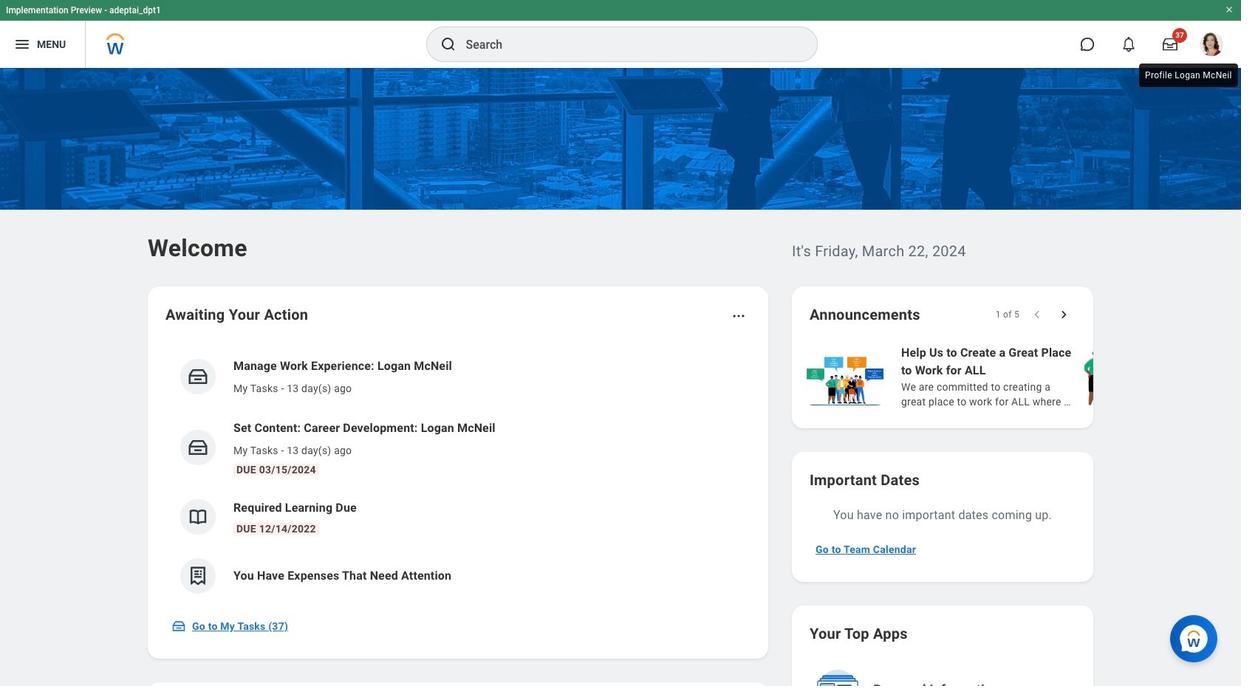 Task type: vqa. For each thing, say whether or not it's contained in the screenshot.
the inbox large image
yes



Task type: locate. For each thing, give the bounding box(es) containing it.
list
[[804, 343, 1241, 411], [166, 346, 751, 606]]

main content
[[0, 68, 1241, 686]]

dashboard expenses image
[[187, 565, 209, 587]]

1 vertical spatial inbox image
[[171, 619, 186, 634]]

notifications large image
[[1122, 37, 1136, 52]]

book open image
[[187, 506, 209, 528]]

tooltip
[[1136, 61, 1241, 90]]

banner
[[0, 0, 1241, 68]]

1 horizontal spatial inbox image
[[187, 366, 209, 388]]

chevron left small image
[[1030, 307, 1045, 322]]

inbox image
[[187, 366, 209, 388], [171, 619, 186, 634]]

0 horizontal spatial inbox image
[[171, 619, 186, 634]]

search image
[[439, 35, 457, 53]]

justify image
[[13, 35, 31, 53]]

status
[[996, 309, 1020, 321]]



Task type: describe. For each thing, give the bounding box(es) containing it.
inbox large image
[[1163, 37, 1178, 52]]

related actions image
[[731, 309, 746, 324]]

1 horizontal spatial list
[[804, 343, 1241, 411]]

inbox image
[[187, 437, 209, 459]]

profile logan mcneil image
[[1200, 33, 1224, 59]]

close environment banner image
[[1225, 5, 1234, 14]]

Search Workday  search field
[[466, 28, 787, 61]]

0 vertical spatial inbox image
[[187, 366, 209, 388]]

0 horizontal spatial list
[[166, 346, 751, 606]]

chevron right small image
[[1057, 307, 1071, 322]]



